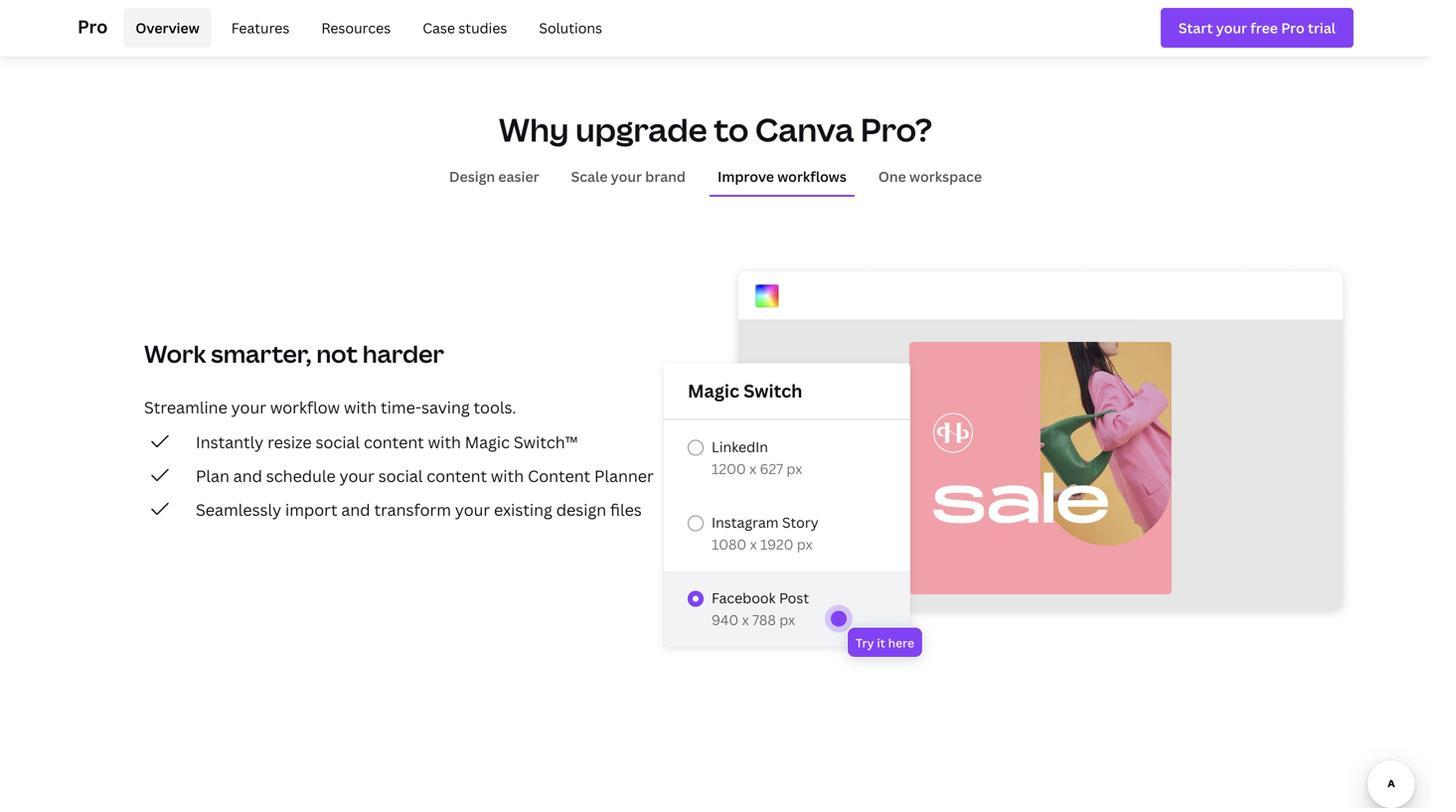 Task type: describe. For each thing, give the bounding box(es) containing it.
work
[[144, 338, 206, 370]]

instantly resize social content with magic switch™
[[196, 432, 578, 453]]

features link
[[219, 8, 302, 48]]

not
[[316, 338, 358, 370]]

facebook
[[712, 588, 776, 607]]

case
[[423, 18, 455, 37]]

1 horizontal spatial social
[[379, 465, 423, 487]]

0 horizontal spatial with
[[344, 397, 377, 418]]

seamlessly import and transform your existing design files
[[196, 499, 642, 521]]

workflows
[[778, 167, 847, 186]]

resources
[[321, 18, 391, 37]]

x for facebook
[[742, 610, 749, 629]]

scale your brand button
[[563, 158, 694, 195]]

here
[[888, 635, 915, 651]]

workspace
[[910, 167, 982, 186]]

smarter,
[[211, 338, 312, 370]]

workflow
[[270, 397, 340, 418]]

improve workflows button
[[710, 158, 855, 195]]

features
[[231, 18, 290, 37]]

plan
[[196, 465, 230, 487]]

streamline your workflow with time-saving tools.
[[144, 397, 516, 418]]

1920
[[761, 535, 794, 554]]

planner
[[595, 465, 654, 487]]

instagram
[[712, 513, 779, 532]]

pro
[[78, 14, 108, 39]]

0 horizontal spatial social
[[316, 432, 360, 453]]

px for story
[[797, 535, 813, 554]]

saving
[[421, 397, 470, 418]]

streamline
[[144, 397, 227, 418]]

scale
[[571, 167, 608, 186]]

harder
[[363, 338, 444, 370]]

design
[[449, 167, 495, 186]]

design easier
[[449, 167, 539, 186]]

instantly
[[196, 432, 264, 453]]

your down instantly resize social content with magic switch™
[[340, 465, 375, 487]]

instagram story 1080 x 1920 px
[[712, 513, 819, 554]]

linkedin 1200 x 627 px
[[712, 437, 803, 478]]

resize
[[268, 432, 312, 453]]

plan and schedule your social content with content planner
[[196, 465, 654, 487]]

2 vertical spatial with
[[491, 465, 524, 487]]

px for post
[[780, 610, 795, 629]]

1200
[[712, 459, 746, 478]]

import
[[285, 499, 338, 521]]

1 horizontal spatial content
[[427, 465, 487, 487]]

switch
[[744, 379, 803, 403]]

1080
[[712, 535, 747, 554]]

px inside linkedin 1200 x 627 px
[[787, 459, 803, 478]]

story
[[782, 513, 819, 532]]

one
[[879, 167, 906, 186]]

0 vertical spatial magic
[[688, 379, 740, 403]]

post
[[779, 588, 809, 607]]

existing
[[494, 499, 553, 521]]

pro element
[[78, 0, 1354, 56]]

overview
[[136, 18, 200, 37]]

627
[[760, 459, 783, 478]]

seamlessly
[[196, 499, 281, 521]]

scale your brand
[[571, 167, 686, 186]]

try
[[856, 635, 874, 651]]

why upgrade to canva pro?
[[499, 108, 933, 151]]



Task type: vqa. For each thing, say whether or not it's contained in the screenshot.
Easily import your images from Google Photos
no



Task type: locate. For each thing, give the bounding box(es) containing it.
0 vertical spatial content
[[364, 432, 424, 453]]

one workspace button
[[871, 158, 990, 195]]

2 horizontal spatial with
[[491, 465, 524, 487]]

and
[[233, 465, 262, 487], [341, 499, 370, 521]]

canva
[[755, 108, 854, 151]]

0 vertical spatial and
[[233, 465, 262, 487]]

tools.
[[474, 397, 516, 418]]

x
[[750, 459, 757, 478], [750, 535, 757, 554], [742, 610, 749, 629]]

0 horizontal spatial and
[[233, 465, 262, 487]]

your left existing
[[455, 499, 490, 521]]

and up seamlessly
[[233, 465, 262, 487]]

one workspace
[[879, 167, 982, 186]]

your right 'scale'
[[611, 167, 642, 186]]

x left 788
[[742, 610, 749, 629]]

1 horizontal spatial and
[[341, 499, 370, 521]]

social down streamline your workflow with time-saving tools.
[[316, 432, 360, 453]]

easier
[[498, 167, 539, 186]]

overview link
[[124, 8, 211, 48]]

content
[[364, 432, 424, 453], [427, 465, 487, 487]]

px inside facebook post 940 x 788 px
[[780, 610, 795, 629]]

social
[[316, 432, 360, 453], [379, 465, 423, 487]]

magic switch
[[688, 379, 803, 403]]

try it here
[[856, 635, 915, 651]]

0 horizontal spatial magic
[[465, 432, 510, 453]]

content up the seamlessly import and transform your existing design files
[[427, 465, 487, 487]]

px down post
[[780, 610, 795, 629]]

1 vertical spatial with
[[428, 432, 461, 453]]

switch™
[[514, 432, 578, 453]]

case studies
[[423, 18, 507, 37]]

it
[[877, 635, 886, 651]]

why
[[499, 108, 569, 151]]

pro?
[[861, 108, 933, 151]]

menu bar containing overview
[[116, 8, 614, 48]]

design easier button
[[441, 158, 547, 195]]

788
[[753, 610, 776, 629]]

content
[[528, 465, 591, 487]]

case studies link
[[411, 8, 519, 48]]

x inside linkedin 1200 x 627 px
[[750, 459, 757, 478]]

x for instagram
[[750, 535, 757, 554]]

work smarter, not harder
[[144, 338, 444, 370]]

facebook post 940 x 788 px
[[712, 588, 809, 629]]

solutions
[[539, 18, 602, 37]]

1 horizontal spatial with
[[428, 432, 461, 453]]

menu bar
[[116, 8, 614, 48]]

schedule
[[266, 465, 336, 487]]

your
[[611, 167, 642, 186], [231, 397, 266, 418], [340, 465, 375, 487], [455, 499, 490, 521]]

solutions link
[[527, 8, 614, 48]]

linkedin
[[712, 437, 768, 456]]

2 vertical spatial x
[[742, 610, 749, 629]]

with left time-
[[344, 397, 377, 418]]

1 horizontal spatial magic
[[688, 379, 740, 403]]

1 vertical spatial px
[[797, 535, 813, 554]]

x down instagram
[[750, 535, 757, 554]]

to
[[714, 108, 749, 151]]

940
[[712, 610, 739, 629]]

content down time-
[[364, 432, 424, 453]]

and right "import"
[[341, 499, 370, 521]]

transform
[[374, 499, 451, 521]]

0 vertical spatial x
[[750, 459, 757, 478]]

your inside button
[[611, 167, 642, 186]]

0 horizontal spatial content
[[364, 432, 424, 453]]

magic switch option group
[[664, 420, 911, 647]]

x inside the instagram story 1080 x 1920 px
[[750, 535, 757, 554]]

design
[[556, 499, 607, 521]]

1 vertical spatial magic
[[465, 432, 510, 453]]

1 vertical spatial and
[[341, 499, 370, 521]]

px right 627
[[787, 459, 803, 478]]

magic
[[688, 379, 740, 403], [465, 432, 510, 453]]

social up transform
[[379, 465, 423, 487]]

with up existing
[[491, 465, 524, 487]]

1 vertical spatial content
[[427, 465, 487, 487]]

px inside the instagram story 1080 x 1920 px
[[797, 535, 813, 554]]

1 vertical spatial social
[[379, 465, 423, 487]]

px
[[787, 459, 803, 478], [797, 535, 813, 554], [780, 610, 795, 629]]

menu bar inside pro element
[[116, 8, 614, 48]]

1 vertical spatial x
[[750, 535, 757, 554]]

0 vertical spatial social
[[316, 432, 360, 453]]

time-
[[381, 397, 422, 418]]

studies
[[459, 18, 507, 37]]

improve workflows
[[718, 167, 847, 186]]

your up instantly
[[231, 397, 266, 418]]

px down story
[[797, 535, 813, 554]]

x left 627
[[750, 459, 757, 478]]

magic down tools.
[[465, 432, 510, 453]]

improve
[[718, 167, 774, 186]]

2 vertical spatial px
[[780, 610, 795, 629]]

with down saving
[[428, 432, 461, 453]]

upgrade
[[576, 108, 707, 151]]

magic left switch
[[688, 379, 740, 403]]

x inside facebook post 940 x 788 px
[[742, 610, 749, 629]]

0 vertical spatial with
[[344, 397, 377, 418]]

0 vertical spatial px
[[787, 459, 803, 478]]

with
[[344, 397, 377, 418], [428, 432, 461, 453], [491, 465, 524, 487]]

brand
[[645, 167, 686, 186]]

resources link
[[310, 8, 403, 48]]

files
[[610, 499, 642, 521]]



